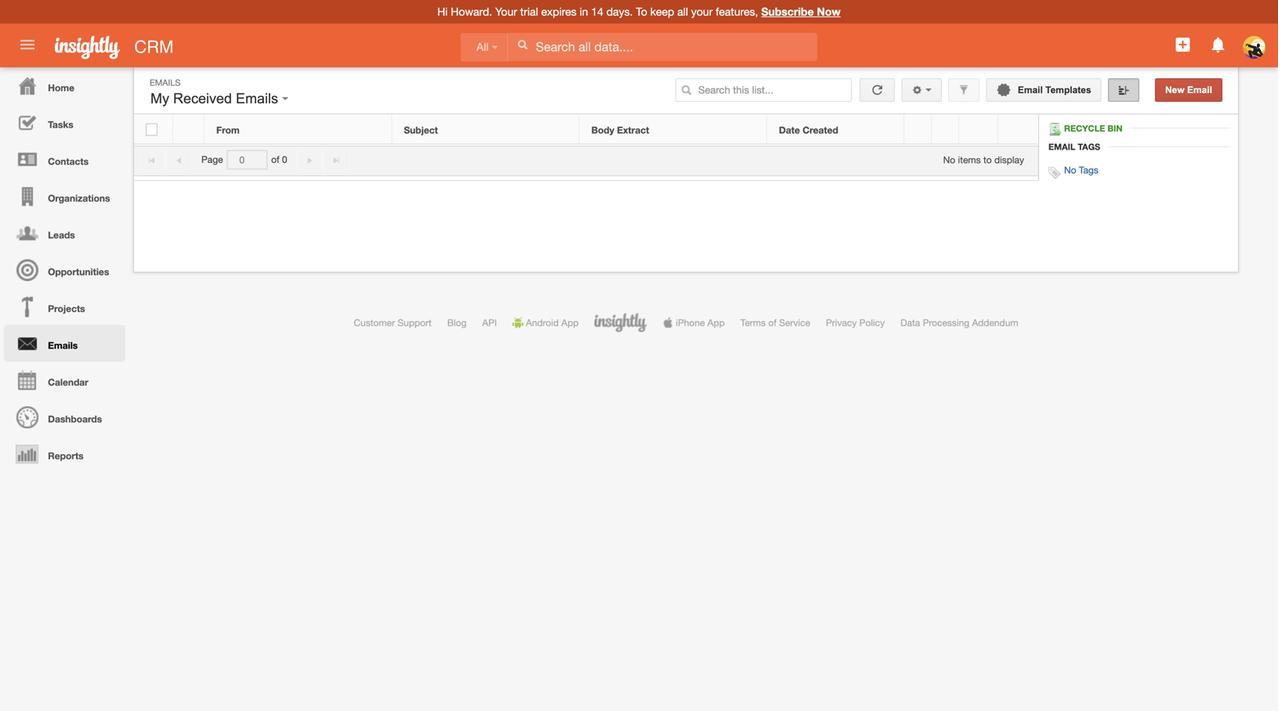 Task type: locate. For each thing, give the bounding box(es) containing it.
emails
[[150, 78, 181, 88], [236, 91, 278, 107], [48, 340, 78, 351]]

0 horizontal spatial email
[[1018, 85, 1043, 95]]

no left "tags"
[[1065, 165, 1077, 176]]

leads link
[[4, 215, 125, 252]]

1 column header from the left
[[173, 115, 205, 145]]

android
[[526, 318, 559, 328]]

None checkbox
[[146, 123, 158, 136]]

emails inside button
[[236, 91, 278, 107]]

refresh list image
[[870, 85, 885, 95]]

1 vertical spatial of
[[769, 318, 777, 328]]

column header down received
[[173, 115, 205, 145]]

0 vertical spatial of
[[271, 154, 280, 165]]

0 horizontal spatial no
[[944, 154, 956, 165]]

to
[[984, 154, 992, 165]]

app for iphone app
[[708, 318, 725, 328]]

all
[[678, 5, 688, 18]]

of
[[271, 154, 280, 165], [769, 318, 777, 328]]

hi
[[438, 5, 448, 18]]

app for android app
[[562, 318, 579, 328]]

organizations
[[48, 193, 110, 204]]

row
[[134, 115, 1038, 145]]

emails inside navigation
[[48, 340, 78, 351]]

my
[[151, 91, 169, 107]]

policy
[[860, 318, 885, 328]]

none checkbox inside row
[[146, 123, 158, 136]]

Search all data.... text field
[[509, 33, 818, 61]]

date created
[[779, 125, 839, 136]]

2 horizontal spatial email
[[1188, 85, 1213, 95]]

bin
[[1108, 123, 1123, 134]]

extract
[[617, 125, 649, 136]]

show sidebar image
[[1119, 85, 1130, 96]]

1 horizontal spatial no
[[1065, 165, 1077, 176]]

2 column header from the left
[[905, 115, 932, 145]]

android app link
[[513, 318, 579, 328]]

customer support link
[[354, 318, 432, 328]]

2 vertical spatial emails
[[48, 340, 78, 351]]

subscribe
[[762, 5, 814, 18]]

email inside email templates link
[[1018, 85, 1043, 95]]

from
[[216, 125, 240, 136]]

tasks link
[[4, 104, 125, 141]]

tags
[[1079, 165, 1099, 176]]

white image
[[517, 39, 528, 50]]

no for no tags
[[1065, 165, 1077, 176]]

1 vertical spatial emails
[[236, 91, 278, 107]]

of left 0
[[271, 154, 280, 165]]

1 app from the left
[[562, 318, 579, 328]]

column header down cog icon
[[905, 115, 932, 145]]

page
[[201, 154, 223, 165]]

terms
[[741, 318, 766, 328]]

3 column header from the left
[[932, 115, 960, 145]]

app right android
[[562, 318, 579, 328]]

no
[[944, 154, 956, 165], [1065, 165, 1077, 176]]

1 horizontal spatial emails
[[150, 78, 181, 88]]

2 app from the left
[[708, 318, 725, 328]]

emails up calendar link
[[48, 340, 78, 351]]

opportunities
[[48, 267, 109, 278]]

notifications image
[[1209, 35, 1228, 54]]

days.
[[607, 5, 633, 18]]

emails up my
[[150, 78, 181, 88]]

iphone app
[[676, 318, 725, 328]]

new email
[[1166, 85, 1213, 95]]

email left tags
[[1049, 142, 1076, 152]]

column header
[[173, 115, 205, 145], [905, 115, 932, 145], [932, 115, 960, 145], [960, 115, 999, 145], [999, 115, 1038, 145]]

email left templates
[[1018, 85, 1043, 95]]

email
[[1018, 85, 1043, 95], [1188, 85, 1213, 95], [1049, 142, 1076, 152]]

expires
[[541, 5, 577, 18]]

email templates link
[[987, 78, 1102, 102]]

2 horizontal spatial emails
[[236, 91, 278, 107]]

0 horizontal spatial app
[[562, 318, 579, 328]]

app
[[562, 318, 579, 328], [708, 318, 725, 328]]

app right iphone
[[708, 318, 725, 328]]

4 column header from the left
[[960, 115, 999, 145]]

email right new
[[1188, 85, 1213, 95]]

dashboards link
[[4, 399, 125, 436]]

in
[[580, 5, 588, 18]]

column header up display
[[999, 115, 1038, 145]]

emails up 'from'
[[236, 91, 278, 107]]

crm
[[134, 37, 174, 57]]

all link
[[461, 33, 508, 61]]

cog image
[[912, 85, 923, 96]]

contacts
[[48, 156, 89, 167]]

email tags
[[1049, 142, 1101, 152]]

tasks
[[48, 119, 73, 130]]

0 horizontal spatial emails
[[48, 340, 78, 351]]

android app
[[526, 318, 579, 328]]

no left items
[[944, 154, 956, 165]]

opportunities link
[[4, 252, 125, 289]]

blog
[[447, 318, 467, 328]]

blog link
[[447, 318, 467, 328]]

now
[[817, 5, 841, 18]]

privacy policy link
[[826, 318, 885, 328]]

navigation
[[0, 67, 125, 473]]

keep
[[651, 5, 675, 18]]

navigation containing home
[[0, 67, 125, 473]]

5 column header from the left
[[999, 115, 1038, 145]]

organizations link
[[4, 178, 125, 215]]

email templates
[[1016, 85, 1092, 95]]

14
[[591, 5, 604, 18]]

column header up items
[[932, 115, 960, 145]]

1 horizontal spatial app
[[708, 318, 725, 328]]

to
[[636, 5, 648, 18]]

data processing addendum link
[[901, 318, 1019, 328]]

1 horizontal spatial of
[[769, 318, 777, 328]]

of right terms
[[769, 318, 777, 328]]

0 vertical spatial emails
[[150, 78, 181, 88]]

addendum
[[972, 318, 1019, 328]]

home
[[48, 82, 75, 93]]

column header up no items to display
[[960, 115, 999, 145]]

1 horizontal spatial email
[[1049, 142, 1076, 152]]

all
[[477, 41, 489, 53]]



Task type: vqa. For each thing, say whether or not it's contained in the screenshot.
70998046
no



Task type: describe. For each thing, give the bounding box(es) containing it.
created
[[803, 125, 839, 136]]

customer support
[[354, 318, 432, 328]]

customer
[[354, 318, 395, 328]]

email inside the new email 'link'
[[1188, 85, 1213, 95]]

no items to display
[[944, 154, 1025, 165]]

dashboards
[[48, 414, 102, 425]]

contacts link
[[4, 141, 125, 178]]

date
[[779, 125, 800, 136]]

terms of service
[[741, 318, 811, 328]]

your
[[495, 5, 517, 18]]

0
[[282, 154, 287, 165]]

row containing from
[[134, 115, 1038, 145]]

howard.
[[451, 5, 492, 18]]

hi howard. your trial expires in 14 days. to keep all your features, subscribe now
[[438, 5, 841, 18]]

reports link
[[4, 436, 125, 473]]

calendar
[[48, 377, 88, 388]]

leads
[[48, 230, 75, 241]]

emails link
[[4, 325, 125, 362]]

email for templates
[[1018, 85, 1043, 95]]

display
[[995, 154, 1025, 165]]

trial
[[521, 5, 538, 18]]

subject
[[404, 125, 438, 136]]

new
[[1166, 85, 1185, 95]]

my received emails
[[151, 91, 282, 107]]

api
[[482, 318, 497, 328]]

recycle
[[1065, 123, 1106, 134]]

features,
[[716, 5, 759, 18]]

show list view filters image
[[959, 85, 970, 96]]

privacy policy
[[826, 318, 885, 328]]

body
[[592, 125, 615, 136]]

email for tags
[[1049, 142, 1076, 152]]

received
[[173, 91, 232, 107]]

no for no items to display
[[944, 154, 956, 165]]

new email link
[[1156, 78, 1223, 102]]

projects link
[[4, 289, 125, 325]]

reports
[[48, 451, 84, 462]]

of 0
[[271, 154, 287, 165]]

your
[[691, 5, 713, 18]]

processing
[[923, 318, 970, 328]]

terms of service link
[[741, 318, 811, 328]]

subscribe now link
[[762, 5, 841, 18]]

recycle bin
[[1065, 123, 1123, 134]]

body extract
[[592, 125, 649, 136]]

no tags link
[[1065, 165, 1099, 176]]

iphone app link
[[663, 318, 725, 328]]

no tags
[[1065, 165, 1099, 176]]

calendar link
[[4, 362, 125, 399]]

support
[[398, 318, 432, 328]]

tags
[[1078, 142, 1101, 152]]

home link
[[4, 67, 125, 104]]

0 horizontal spatial of
[[271, 154, 280, 165]]

iphone
[[676, 318, 705, 328]]

data processing addendum
[[901, 318, 1019, 328]]

service
[[779, 318, 811, 328]]

Search this list... text field
[[676, 78, 852, 102]]

search image
[[681, 85, 692, 96]]

projects
[[48, 303, 85, 314]]

privacy
[[826, 318, 857, 328]]

api link
[[482, 318, 497, 328]]

items
[[958, 154, 981, 165]]

my received emails button
[[147, 87, 292, 111]]

data
[[901, 318, 921, 328]]

templates
[[1046, 85, 1092, 95]]

recycle bin link
[[1049, 123, 1131, 136]]



